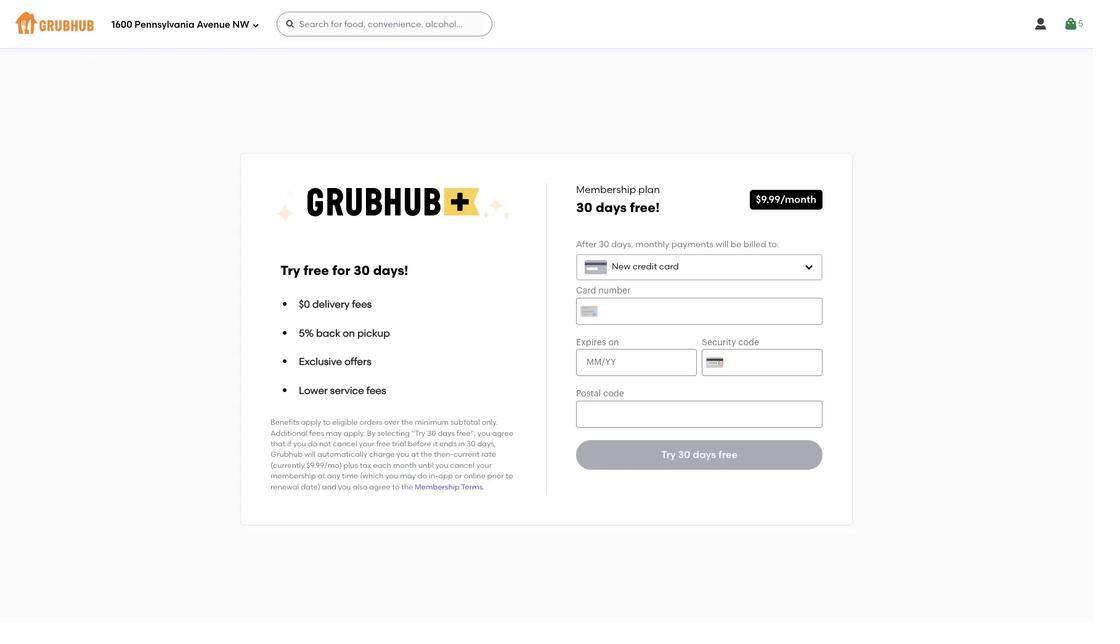 Task type: vqa. For each thing, say whether or not it's contained in the screenshot.
30
yes



Task type: describe. For each thing, give the bounding box(es) containing it.
selecting
[[378, 429, 410, 438]]

over
[[384, 418, 400, 427]]

2 vertical spatial the
[[402, 483, 413, 491]]

be
[[731, 240, 742, 250]]

exclusive
[[299, 356, 342, 368]]

1 vertical spatial cancel
[[450, 461, 475, 470]]

additional
[[271, 429, 308, 438]]

offers
[[345, 356, 372, 368]]

0 vertical spatial agree
[[493, 429, 514, 438]]

trial
[[392, 440, 406, 448]]

5%
[[299, 327, 314, 339]]

current
[[454, 450, 480, 459]]

(which
[[360, 472, 384, 481]]

0 horizontal spatial do
[[308, 440, 318, 448]]

1 vertical spatial may
[[400, 472, 416, 481]]

you down "each"
[[386, 472, 399, 481]]

will inside the benefits apply to eligible orders over the minimum subtotal only. additional fees may apply. by selecting "try 30 days free", you agree that if you do not cancel your free trial before it ends in 30 days, grubhub will automatically charge you at the then-current rate (currently $9.99/mo) plus tax each month until you cancel your membership at any time (which you may do in-app or online prior to renewal date) and you also agree to the
[[305, 450, 316, 459]]

days inside the benefits apply to eligible orders over the minimum subtotal only. additional fees may apply. by selecting "try 30 days free", you agree that if you do not cancel your free trial before it ends in 30 days, grubhub will automatically charge you at the then-current rate (currently $9.99/mo) plus tax each month until you cancel your membership at any time (which you may do in-app or online prior to renewal date) and you also agree to the
[[438, 429, 455, 438]]

1 vertical spatial the
[[421, 450, 433, 459]]

pickup
[[358, 327, 390, 339]]

not
[[319, 440, 331, 448]]

new credit card
[[612, 262, 679, 272]]

5 button
[[1064, 13, 1084, 35]]

5% back on pickup
[[299, 327, 390, 339]]

any
[[327, 472, 341, 481]]

free inside the benefits apply to eligible orders over the minimum subtotal only. additional fees may apply. by selecting "try 30 days free", you agree that if you do not cancel your free trial before it ends in 30 days, grubhub will automatically charge you at the then-current rate (currently $9.99/mo) plus tax each month until you cancel your membership at any time (which you may do in-app or online prior to renewal date) and you also agree to the
[[377, 440, 391, 448]]

you right if
[[294, 440, 306, 448]]

$9.99/month
[[757, 194, 817, 205]]

1600
[[112, 19, 132, 30]]

after
[[577, 240, 597, 250]]

billed
[[744, 240, 767, 250]]

(currently
[[271, 461, 305, 470]]

1600 pennsylvania avenue nw
[[112, 19, 250, 30]]

exclusive offers
[[299, 356, 372, 368]]

nw
[[233, 19, 250, 30]]

after 30 days, monthly payments will be billed to:
[[577, 240, 780, 250]]

days!
[[373, 263, 409, 278]]

1 horizontal spatial will
[[716, 240, 729, 250]]

it
[[433, 440, 438, 448]]

apply
[[301, 418, 321, 427]]

if
[[287, 440, 292, 448]]

2 vertical spatial to
[[393, 483, 400, 491]]

30 inside membership plan 30 days free!
[[577, 200, 593, 216]]

and
[[322, 483, 337, 491]]

service
[[330, 385, 364, 396]]

pennsylvania
[[135, 19, 195, 30]]

fees inside the benefits apply to eligible orders over the minimum subtotal only. additional fees may apply. by selecting "try 30 days free", you agree that if you do not cancel your free trial before it ends in 30 days, grubhub will automatically charge you at the then-current rate (currently $9.99/mo) plus tax each month until you cancel your membership at any time (which you may do in-app or online prior to renewal date) and you also agree to the
[[310, 429, 324, 438]]

app
[[439, 472, 453, 481]]

terms
[[462, 483, 483, 491]]

0 horizontal spatial free
[[304, 263, 329, 278]]

benefits
[[271, 418, 299, 427]]

also
[[353, 483, 368, 491]]

delivery
[[313, 298, 350, 310]]

"try
[[412, 429, 426, 438]]

membership for .
[[415, 483, 460, 491]]

renewal
[[271, 483, 299, 491]]

1 horizontal spatial your
[[477, 461, 492, 470]]

try 30 days free button
[[577, 440, 823, 470]]

online
[[464, 472, 486, 481]]

you down the 'time'
[[338, 483, 351, 491]]

2 horizontal spatial to
[[506, 472, 514, 481]]

before
[[408, 440, 432, 448]]

time
[[342, 472, 358, 481]]

0 horizontal spatial to
[[323, 418, 331, 427]]

then-
[[434, 450, 454, 459]]

membership logo image
[[276, 183, 511, 223]]



Task type: locate. For each thing, give the bounding box(es) containing it.
1 horizontal spatial svg image
[[1034, 17, 1049, 31]]

membership terms link
[[415, 483, 483, 491]]

1 vertical spatial do
[[418, 472, 427, 481]]

membership for 30
[[577, 184, 637, 195]]

fees down apply
[[310, 429, 324, 438]]

membership terms .
[[415, 483, 485, 491]]

apply.
[[344, 429, 365, 438]]

days, up rate at the bottom of the page
[[478, 440, 497, 448]]

to right apply
[[323, 418, 331, 427]]

1 horizontal spatial membership
[[577, 184, 637, 195]]

do left the in-
[[418, 472, 427, 481]]

0 vertical spatial cancel
[[333, 440, 358, 448]]

0 vertical spatial membership
[[577, 184, 637, 195]]

svg image
[[1034, 17, 1049, 31], [1064, 17, 1079, 31], [285, 19, 295, 29]]

membership inside membership plan 30 days free!
[[577, 184, 637, 195]]

2 horizontal spatial days
[[693, 449, 717, 460]]

2 vertical spatial days
[[693, 449, 717, 460]]

.
[[483, 483, 485, 491]]

1 horizontal spatial try
[[662, 449, 676, 460]]

0 horizontal spatial at
[[318, 472, 326, 481]]

lower service fees
[[299, 385, 387, 396]]

0 horizontal spatial svg image
[[285, 19, 295, 29]]

fees right "delivery"
[[352, 298, 372, 310]]

credit
[[633, 262, 658, 272]]

will up $9.99/mo)
[[305, 450, 316, 459]]

you down then-
[[436, 461, 449, 470]]

grubhub
[[271, 450, 303, 459]]

membership down the in-
[[415, 483, 460, 491]]

eligible
[[332, 418, 358, 427]]

try for try free for 30 days!
[[281, 263, 301, 278]]

charge
[[369, 450, 395, 459]]

membership
[[271, 472, 316, 481]]

try 30 days free
[[662, 449, 738, 460]]

1 horizontal spatial at
[[411, 450, 419, 459]]

agree down (which
[[370, 483, 391, 491]]

1 horizontal spatial may
[[400, 472, 416, 481]]

in-
[[429, 472, 439, 481]]

0 vertical spatial do
[[308, 440, 318, 448]]

main navigation navigation
[[0, 0, 1094, 48]]

0 horizontal spatial agree
[[370, 483, 391, 491]]

Search for food, convenience, alcohol... search field
[[277, 12, 493, 36]]

do left "not" at bottom left
[[308, 440, 318, 448]]

your
[[359, 440, 375, 448], [477, 461, 492, 470]]

1 horizontal spatial agree
[[493, 429, 514, 438]]

date)
[[301, 483, 321, 491]]

0 vertical spatial try
[[281, 263, 301, 278]]

5
[[1079, 18, 1084, 29]]

free
[[304, 263, 329, 278], [377, 440, 391, 448], [719, 449, 738, 460]]

to:
[[769, 240, 780, 250]]

membership plan 30 days free!
[[577, 184, 660, 216]]

free!
[[630, 200, 660, 216]]

fees right service
[[367, 385, 387, 396]]

in
[[459, 440, 465, 448]]

0 horizontal spatial svg image
[[252, 21, 259, 29]]

to down month
[[393, 483, 400, 491]]

0 vertical spatial to
[[323, 418, 331, 427]]

agree
[[493, 429, 514, 438], [370, 483, 391, 491]]

the right over at left bottom
[[402, 418, 413, 427]]

each
[[373, 461, 392, 470]]

0 vertical spatial the
[[402, 418, 413, 427]]

may up "not" at bottom left
[[326, 429, 342, 438]]

membership up "free!"
[[577, 184, 637, 195]]

days
[[596, 200, 627, 216], [438, 429, 455, 438], [693, 449, 717, 460]]

you down only.
[[478, 429, 491, 438]]

you up month
[[397, 450, 410, 459]]

0 vertical spatial svg image
[[252, 21, 259, 29]]

1 horizontal spatial days,
[[612, 240, 634, 250]]

fees
[[352, 298, 372, 310], [367, 385, 387, 396], [310, 429, 324, 438]]

0 horizontal spatial membership
[[415, 483, 460, 491]]

plan
[[639, 184, 660, 195]]

fees for $0 delivery fees
[[352, 298, 372, 310]]

cancel up automatically
[[333, 440, 358, 448]]

will
[[716, 240, 729, 250], [305, 450, 316, 459]]

0 horizontal spatial may
[[326, 429, 342, 438]]

1 horizontal spatial cancel
[[450, 461, 475, 470]]

0 horizontal spatial try
[[281, 263, 301, 278]]

0 vertical spatial days,
[[612, 240, 634, 250]]

1 vertical spatial days
[[438, 429, 455, 438]]

only.
[[482, 418, 498, 427]]

0 vertical spatial at
[[411, 450, 419, 459]]

may
[[326, 429, 342, 438], [400, 472, 416, 481]]

1 vertical spatial membership
[[415, 483, 460, 491]]

2 horizontal spatial free
[[719, 449, 738, 460]]

svg image inside the main navigation navigation
[[252, 21, 259, 29]]

agree down only.
[[493, 429, 514, 438]]

tax
[[360, 461, 372, 470]]

0 vertical spatial your
[[359, 440, 375, 448]]

1 vertical spatial svg image
[[805, 262, 815, 272]]

rate
[[482, 450, 496, 459]]

by
[[367, 429, 376, 438]]

days,
[[612, 240, 634, 250], [478, 440, 497, 448]]

days inside membership plan 30 days free!
[[596, 200, 627, 216]]

the
[[402, 418, 413, 427], [421, 450, 433, 459], [402, 483, 413, 491]]

subtotal
[[451, 418, 480, 427]]

1 horizontal spatial svg image
[[805, 262, 815, 272]]

prior
[[488, 472, 504, 481]]

automatically
[[318, 450, 368, 459]]

0 horizontal spatial days,
[[478, 440, 497, 448]]

1 vertical spatial try
[[662, 449, 676, 460]]

days, inside the benefits apply to eligible orders over the minimum subtotal only. additional fees may apply. by selecting "try 30 days free", you agree that if you do not cancel your free trial before it ends in 30 days, grubhub will automatically charge you at the then-current rate (currently $9.99/mo) plus tax each month until you cancel your membership at any time (which you may do in-app or online prior to renewal date) and you also agree to the
[[478, 440, 497, 448]]

monthly
[[636, 240, 670, 250]]

0 horizontal spatial cancel
[[333, 440, 358, 448]]

$0 delivery fees
[[299, 298, 372, 310]]

month
[[393, 461, 417, 470]]

svg image inside 5 button
[[1064, 17, 1079, 31]]

try inside "button"
[[662, 449, 676, 460]]

your down by
[[359, 440, 375, 448]]

days inside try 30 days free "button"
[[693, 449, 717, 460]]

0 vertical spatial may
[[326, 429, 342, 438]]

1 vertical spatial to
[[506, 472, 514, 481]]

at
[[411, 450, 419, 459], [318, 472, 326, 481]]

lower
[[299, 385, 328, 396]]

try free for 30 days!
[[281, 263, 409, 278]]

cancel up or
[[450, 461, 475, 470]]

for
[[332, 263, 351, 278]]

0 horizontal spatial will
[[305, 450, 316, 459]]

0 vertical spatial fees
[[352, 298, 372, 310]]

benefits apply to eligible orders over the minimum subtotal only. additional fees may apply. by selecting "try 30 days free", you agree that if you do not cancel your free trial before it ends in 30 days, grubhub will automatically charge you at the then-current rate (currently $9.99/mo) plus tax each month until you cancel your membership at any time (which you may do in-app or online prior to renewal date) and you also agree to the
[[271, 418, 514, 491]]

until
[[419, 461, 434, 470]]

that
[[271, 440, 286, 448]]

try for try 30 days free
[[662, 449, 676, 460]]

1 vertical spatial fees
[[367, 385, 387, 396]]

1 vertical spatial agree
[[370, 483, 391, 491]]

svg image
[[252, 21, 259, 29], [805, 262, 815, 272]]

card
[[660, 262, 679, 272]]

avenue
[[197, 19, 230, 30]]

at down before
[[411, 450, 419, 459]]

1 horizontal spatial free
[[377, 440, 391, 448]]

$9.99/mo)
[[307, 461, 342, 470]]

0 vertical spatial will
[[716, 240, 729, 250]]

free inside "button"
[[719, 449, 738, 460]]

$0
[[299, 298, 310, 310]]

2 vertical spatial fees
[[310, 429, 324, 438]]

2 horizontal spatial svg image
[[1064, 17, 1079, 31]]

minimum
[[415, 418, 449, 427]]

fees for lower service fees
[[367, 385, 387, 396]]

you
[[478, 429, 491, 438], [294, 440, 306, 448], [397, 450, 410, 459], [436, 461, 449, 470], [386, 472, 399, 481], [338, 483, 351, 491]]

will left be
[[716, 240, 729, 250]]

orders
[[360, 418, 383, 427]]

30 inside "button"
[[679, 449, 691, 460]]

1 vertical spatial your
[[477, 461, 492, 470]]

days, up new
[[612, 240, 634, 250]]

free",
[[457, 429, 476, 438]]

1 horizontal spatial do
[[418, 472, 427, 481]]

1 horizontal spatial days
[[596, 200, 627, 216]]

cancel
[[333, 440, 358, 448], [450, 461, 475, 470]]

the down month
[[402, 483, 413, 491]]

ends
[[440, 440, 457, 448]]

payments
[[672, 240, 714, 250]]

1 horizontal spatial to
[[393, 483, 400, 491]]

0 vertical spatial days
[[596, 200, 627, 216]]

do
[[308, 440, 318, 448], [418, 472, 427, 481]]

30
[[577, 200, 593, 216], [599, 240, 610, 250], [354, 263, 370, 278], [428, 429, 436, 438], [467, 440, 476, 448], [679, 449, 691, 460]]

to
[[323, 418, 331, 427], [506, 472, 514, 481], [393, 483, 400, 491]]

or
[[455, 472, 462, 481]]

membership
[[577, 184, 637, 195], [415, 483, 460, 491]]

the up until
[[421, 450, 433, 459]]

1 vertical spatial days,
[[478, 440, 497, 448]]

0 horizontal spatial your
[[359, 440, 375, 448]]

plus
[[344, 461, 358, 470]]

0 horizontal spatial days
[[438, 429, 455, 438]]

your down rate at the bottom of the page
[[477, 461, 492, 470]]

may down month
[[400, 472, 416, 481]]

1 vertical spatial at
[[318, 472, 326, 481]]

on
[[343, 327, 355, 339]]

at down $9.99/mo)
[[318, 472, 326, 481]]

to right prior
[[506, 472, 514, 481]]

new
[[612, 262, 631, 272]]

1 vertical spatial will
[[305, 450, 316, 459]]

back
[[316, 327, 341, 339]]



